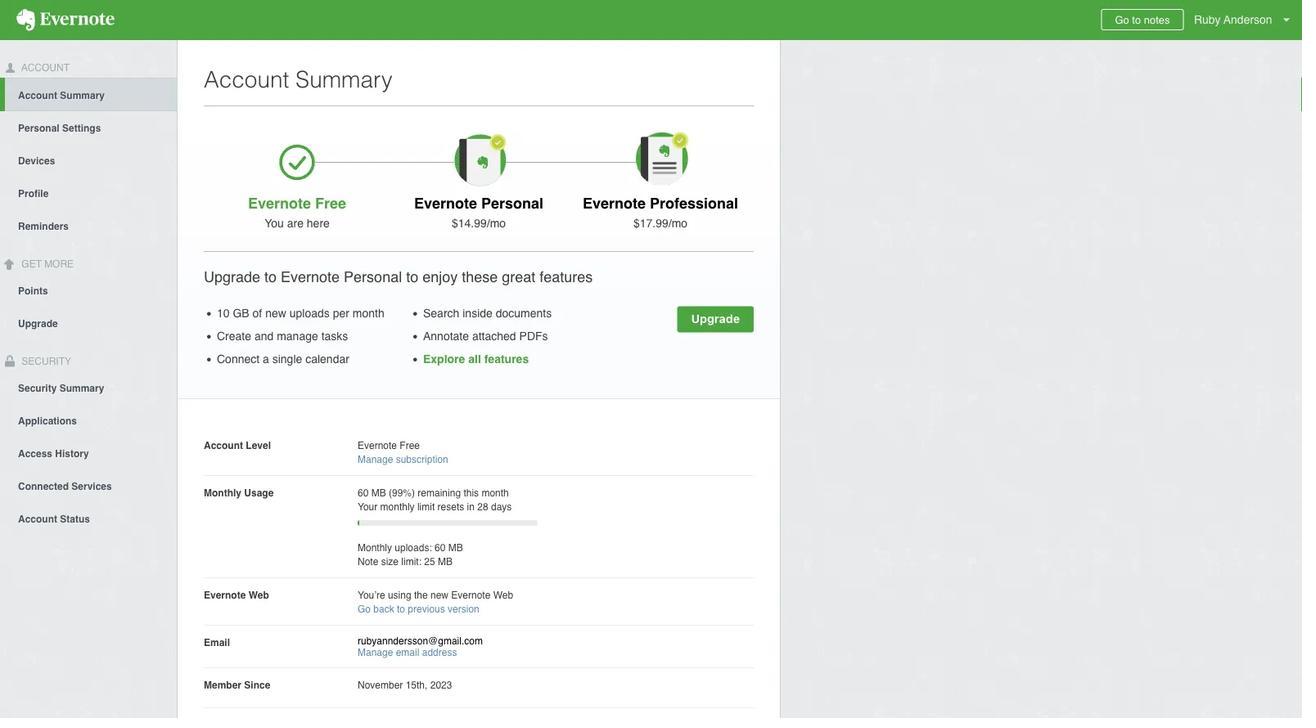 Task type: vqa. For each thing, say whether or not it's contained in the screenshot.
Free in the Evernote Free Manage subscription
yes



Task type: describe. For each thing, give the bounding box(es) containing it.
annotate
[[423, 330, 469, 343]]

reminders
[[18, 221, 69, 232]]

evernote for evernote personal $14.99/ mo
[[414, 195, 477, 212]]

email
[[204, 637, 230, 649]]

1 web from the left
[[249, 590, 269, 601]]

since
[[244, 680, 271, 692]]

monthly usage
[[204, 488, 274, 499]]

to left enjoy
[[406, 269, 419, 285]]

get
[[22, 259, 42, 270]]

15th,
[[406, 680, 428, 692]]

tasks
[[322, 330, 348, 343]]

account inside account status link
[[18, 514, 57, 525]]

$14.99/
[[452, 217, 490, 230]]

evernote for evernote free you are here
[[248, 195, 311, 212]]

go to notes
[[1116, 14, 1171, 26]]

using
[[388, 590, 412, 601]]

security summary link
[[0, 371, 177, 404]]

evernote web
[[204, 590, 269, 601]]

60 inside monthly uploads: 60 mb note size limit: 25 mb
[[435, 542, 446, 554]]

these
[[462, 269, 498, 285]]

0 horizontal spatial personal
[[18, 123, 60, 134]]

points link
[[0, 274, 177, 307]]

upgrade for first 'upgrade' link from the left
[[692, 312, 740, 325]]

summary for account summary link
[[60, 90, 105, 101]]

usage
[[244, 488, 274, 499]]

gb
[[233, 307, 250, 320]]

more
[[44, 259, 74, 270]]

1 horizontal spatial go
[[1116, 14, 1130, 26]]

security summary
[[18, 383, 104, 394]]

personal inside evernote personal $14.99/ mo
[[481, 195, 544, 212]]

evernote free you are here
[[248, 195, 346, 230]]

email
[[396, 648, 420, 659]]

size
[[381, 556, 399, 568]]

reminders link
[[0, 209, 177, 242]]

0 vertical spatial month
[[353, 307, 385, 320]]

enjoy
[[423, 269, 458, 285]]

in
[[467, 502, 475, 513]]

documents
[[496, 307, 552, 320]]

evernote personal $14.99/ mo
[[414, 195, 544, 230]]

connect
[[217, 353, 260, 366]]

all
[[469, 353, 481, 366]]

of
[[253, 307, 262, 320]]

manage subscription link
[[358, 454, 449, 466]]

applications
[[18, 415, 77, 427]]

ruby anderson
[[1195, 13, 1273, 26]]

back
[[374, 604, 394, 615]]

inside
[[463, 307, 493, 320]]

a
[[263, 353, 269, 366]]

uploads
[[290, 307, 330, 320]]

remaining
[[418, 488, 461, 499]]

personal settings link
[[0, 111, 177, 144]]

you're
[[358, 590, 385, 601]]

anderson
[[1224, 13, 1273, 26]]

go to notes link
[[1102, 9, 1185, 30]]

manage inside "rubyanndersson@gmail.com manage email address"
[[358, 648, 393, 659]]

annotate attached pdfs
[[423, 330, 548, 343]]

go back to previous version link
[[358, 604, 480, 615]]

settings
[[62, 123, 101, 134]]

monthly uploads: 60 mb note size limit: 25 mb
[[358, 542, 463, 568]]

you're using the new evernote web go back to previous version
[[358, 590, 514, 615]]

uploads:
[[395, 542, 432, 554]]

1 horizontal spatial account summary
[[204, 66, 393, 93]]

here
[[307, 217, 330, 230]]

account inside account summary link
[[18, 90, 57, 101]]

calendar
[[306, 353, 350, 366]]

single
[[272, 353, 302, 366]]

member since
[[204, 680, 271, 692]]

this
[[464, 488, 479, 499]]

services
[[72, 481, 112, 492]]

manage
[[277, 330, 318, 343]]

upgrade for first 'upgrade' link from the right
[[18, 318, 58, 330]]

evernote for evernote professional $17.99/ mo
[[583, 195, 646, 212]]

create and manage tasks
[[217, 330, 348, 343]]

account summary inside account summary link
[[18, 90, 105, 101]]

connected services
[[18, 481, 112, 492]]

the
[[414, 590, 428, 601]]

evernote link
[[0, 0, 131, 40]]

account status
[[18, 514, 90, 525]]

$17.99/
[[634, 217, 672, 230]]

ruby anderson link
[[1191, 0, 1303, 40]]

summary for security summary link
[[60, 383, 104, 394]]

go inside you're using the new evernote web go back to previous version
[[358, 604, 371, 615]]

upgrade to evernote personal to enjoy these great features
[[204, 269, 593, 285]]

search inside documents
[[423, 307, 552, 320]]

1 upgrade link from the left
[[678, 307, 754, 333]]

evernote for evernote web
[[204, 590, 246, 601]]

evernote professional $17.99/ mo
[[583, 195, 739, 230]]

2 vertical spatial personal
[[344, 269, 402, 285]]

to up 10 gb of new uploads per month
[[265, 269, 277, 285]]

mo for professional
[[672, 217, 688, 230]]

10 gb of new uploads per month
[[217, 307, 385, 320]]

28
[[478, 502, 489, 513]]

previous
[[408, 604, 445, 615]]

are
[[287, 217, 304, 230]]



Task type: locate. For each thing, give the bounding box(es) containing it.
(99%)
[[389, 488, 415, 499]]

monthly left "usage"
[[204, 488, 242, 499]]

mb up your
[[371, 488, 386, 499]]

monthly for monthly usage
[[204, 488, 242, 499]]

month right per on the left of page
[[353, 307, 385, 320]]

great
[[502, 269, 536, 285]]

search
[[423, 307, 460, 320]]

0 vertical spatial go
[[1116, 14, 1130, 26]]

free for evernote free manage subscription
[[400, 440, 420, 452]]

1 horizontal spatial upgrade link
[[678, 307, 754, 333]]

profile
[[18, 188, 49, 200]]

evernote up '$14.99/'
[[414, 195, 477, 212]]

to
[[1133, 14, 1142, 26], [265, 269, 277, 285], [406, 269, 419, 285], [397, 604, 405, 615]]

mb
[[371, 488, 386, 499], [449, 542, 463, 554], [438, 556, 453, 568]]

new for evernote
[[431, 590, 449, 601]]

0 horizontal spatial upgrade
[[18, 318, 58, 330]]

0 vertical spatial manage
[[358, 454, 393, 466]]

evernote up version
[[451, 590, 491, 601]]

limit
[[418, 502, 435, 513]]

connected services link
[[0, 470, 177, 502]]

mo inside evernote professional $17.99/ mo
[[672, 217, 688, 230]]

security for security
[[19, 356, 71, 367]]

0 horizontal spatial go
[[358, 604, 371, 615]]

personal
[[18, 123, 60, 134], [481, 195, 544, 212], [344, 269, 402, 285]]

1 vertical spatial manage
[[358, 648, 393, 659]]

mb inside 60 mb (99%) remaining this month your monthly limit resets in 28 days
[[371, 488, 386, 499]]

to inside you're using the new evernote web go back to previous version
[[397, 604, 405, 615]]

manage
[[358, 454, 393, 466], [358, 648, 393, 659]]

mo inside evernote personal $14.99/ mo
[[490, 217, 506, 230]]

0 horizontal spatial month
[[353, 307, 385, 320]]

security up applications
[[18, 383, 57, 394]]

and
[[255, 330, 274, 343]]

2 manage from the top
[[358, 648, 393, 659]]

free up here
[[315, 195, 346, 212]]

november 15th, 2023
[[358, 680, 452, 692]]

free up manage subscription link
[[400, 440, 420, 452]]

rubyanndersson@gmail.com manage email address
[[358, 636, 483, 659]]

manage left email
[[358, 648, 393, 659]]

account summary
[[204, 66, 393, 93], [18, 90, 105, 101]]

explore all features link
[[423, 353, 529, 366]]

evernote image
[[0, 9, 131, 31]]

evernote inside evernote personal $14.99/ mo
[[414, 195, 477, 212]]

mb right 25
[[438, 556, 453, 568]]

mo
[[490, 217, 506, 230], [672, 217, 688, 230]]

days
[[491, 502, 512, 513]]

security inside security summary link
[[18, 383, 57, 394]]

0 vertical spatial 60
[[358, 488, 369, 499]]

60 up your
[[358, 488, 369, 499]]

note
[[358, 556, 379, 568]]

1 vertical spatial features
[[485, 353, 529, 366]]

summary inside security summary link
[[60, 383, 104, 394]]

you
[[265, 217, 284, 230]]

attached
[[472, 330, 516, 343]]

access history
[[18, 448, 89, 460]]

60 up 25
[[435, 542, 446, 554]]

personal up '$14.99/'
[[481, 195, 544, 212]]

new for uploads
[[265, 307, 286, 320]]

1 horizontal spatial web
[[493, 590, 514, 601]]

account status link
[[0, 502, 177, 535]]

month inside 60 mb (99%) remaining this month your monthly limit resets in 28 days
[[482, 488, 509, 499]]

account level
[[204, 440, 271, 452]]

limit:
[[402, 556, 422, 568]]

0 horizontal spatial web
[[249, 590, 269, 601]]

web inside you're using the new evernote web go back to previous version
[[493, 590, 514, 601]]

evernote up $17.99/
[[583, 195, 646, 212]]

free for evernote free you are here
[[315, 195, 346, 212]]

1 vertical spatial mb
[[449, 542, 463, 554]]

explore
[[423, 353, 465, 366]]

1 vertical spatial new
[[431, 590, 449, 601]]

professional
[[650, 195, 739, 212]]

november
[[358, 680, 403, 692]]

2 mo from the left
[[672, 217, 688, 230]]

personal up per on the left of page
[[344, 269, 402, 285]]

2 vertical spatial mb
[[438, 556, 453, 568]]

1 vertical spatial security
[[18, 383, 57, 394]]

account
[[19, 62, 70, 74], [204, 66, 289, 93], [18, 90, 57, 101], [204, 440, 243, 452], [18, 514, 57, 525]]

monthly up 'note'
[[358, 542, 392, 554]]

evernote inside evernote professional $17.99/ mo
[[583, 195, 646, 212]]

0 vertical spatial features
[[540, 269, 593, 285]]

go down you're
[[358, 604, 371, 615]]

features
[[540, 269, 593, 285], [485, 353, 529, 366]]

60
[[358, 488, 369, 499], [435, 542, 446, 554]]

features down attached
[[485, 353, 529, 366]]

address
[[422, 648, 457, 659]]

0 horizontal spatial account summary
[[18, 90, 105, 101]]

history
[[55, 448, 89, 460]]

0 horizontal spatial monthly
[[204, 488, 242, 499]]

0 vertical spatial new
[[265, 307, 286, 320]]

summary inside account summary link
[[60, 90, 105, 101]]

to down the using
[[397, 604, 405, 615]]

resets
[[438, 502, 465, 513]]

1 horizontal spatial 60
[[435, 542, 446, 554]]

2023
[[430, 680, 452, 692]]

0 vertical spatial free
[[315, 195, 346, 212]]

0 vertical spatial monthly
[[204, 488, 242, 499]]

evernote free manage subscription
[[358, 440, 449, 466]]

monthly inside monthly uploads: 60 mb note size limit: 25 mb
[[358, 542, 392, 554]]

applications link
[[0, 404, 177, 437]]

1 horizontal spatial month
[[482, 488, 509, 499]]

upgrade for upgrade to evernote personal to enjoy these great features
[[204, 269, 260, 285]]

1 manage from the top
[[358, 454, 393, 466]]

get more
[[19, 259, 74, 270]]

1 horizontal spatial upgrade
[[204, 269, 260, 285]]

your
[[358, 502, 378, 513]]

0 horizontal spatial 60
[[358, 488, 369, 499]]

1 vertical spatial go
[[358, 604, 371, 615]]

1 horizontal spatial personal
[[344, 269, 402, 285]]

1 vertical spatial 60
[[435, 542, 446, 554]]

access
[[18, 448, 52, 460]]

manage up (99%)
[[358, 454, 393, 466]]

1 horizontal spatial monthly
[[358, 542, 392, 554]]

1 vertical spatial month
[[482, 488, 509, 499]]

upgrade
[[204, 269, 260, 285], [692, 312, 740, 325], [18, 318, 58, 330]]

0 horizontal spatial upgrade link
[[0, 307, 177, 339]]

evernote up manage subscription link
[[358, 440, 397, 452]]

evernote up uploads
[[281, 269, 340, 285]]

devices
[[18, 155, 55, 167]]

free
[[315, 195, 346, 212], [400, 440, 420, 452]]

0 vertical spatial security
[[19, 356, 71, 367]]

evernote up you
[[248, 195, 311, 212]]

manage inside the evernote free manage subscription
[[358, 454, 393, 466]]

evernote for evernote free manage subscription
[[358, 440, 397, 452]]

1 vertical spatial free
[[400, 440, 420, 452]]

free inside evernote free you are here
[[315, 195, 346, 212]]

0 vertical spatial mb
[[371, 488, 386, 499]]

devices link
[[0, 144, 177, 177]]

features right great
[[540, 269, 593, 285]]

web
[[249, 590, 269, 601], [493, 590, 514, 601]]

1 mo from the left
[[490, 217, 506, 230]]

mo down professional
[[672, 217, 688, 230]]

manage email address link
[[358, 648, 457, 659]]

2 web from the left
[[493, 590, 514, 601]]

to left notes
[[1133, 14, 1142, 26]]

create
[[217, 330, 251, 343]]

mb down the resets
[[449, 542, 463, 554]]

connected
[[18, 481, 69, 492]]

0 horizontal spatial mo
[[490, 217, 506, 230]]

0 horizontal spatial features
[[485, 353, 529, 366]]

upgrade link
[[678, 307, 754, 333], [0, 307, 177, 339]]

notes
[[1145, 14, 1171, 26]]

mo for personal
[[490, 217, 506, 230]]

explore all features
[[423, 353, 529, 366]]

mo up these
[[490, 217, 506, 230]]

evernote inside the evernote free manage subscription
[[358, 440, 397, 452]]

free inside the evernote free manage subscription
[[400, 440, 420, 452]]

1 horizontal spatial free
[[400, 440, 420, 452]]

go
[[1116, 14, 1130, 26], [358, 604, 371, 615]]

security up security summary
[[19, 356, 71, 367]]

version
[[448, 604, 480, 615]]

0 horizontal spatial new
[[265, 307, 286, 320]]

evernote inside you're using the new evernote web go back to previous version
[[451, 590, 491, 601]]

1 vertical spatial monthly
[[358, 542, 392, 554]]

status
[[60, 514, 90, 525]]

per
[[333, 307, 350, 320]]

subscription
[[396, 454, 449, 466]]

month
[[353, 307, 385, 320], [482, 488, 509, 499]]

security for security summary
[[18, 383, 57, 394]]

monthly for monthly uploads: 60 mb note size limit: 25 mb
[[358, 542, 392, 554]]

0 horizontal spatial free
[[315, 195, 346, 212]]

month up days
[[482, 488, 509, 499]]

new inside you're using the new evernote web go back to previous version
[[431, 590, 449, 601]]

member
[[204, 680, 242, 692]]

personal up 'devices'
[[18, 123, 60, 134]]

evernote inside evernote free you are here
[[248, 195, 311, 212]]

personal settings
[[18, 123, 101, 134]]

60 inside 60 mb (99%) remaining this month your monthly limit resets in 28 days
[[358, 488, 369, 499]]

1 horizontal spatial features
[[540, 269, 593, 285]]

go left notes
[[1116, 14, 1130, 26]]

2 upgrade link from the left
[[0, 307, 177, 339]]

1 horizontal spatial mo
[[672, 217, 688, 230]]

25
[[424, 556, 435, 568]]

new right of
[[265, 307, 286, 320]]

level
[[246, 440, 271, 452]]

evernote
[[248, 195, 311, 212], [414, 195, 477, 212], [583, 195, 646, 212], [281, 269, 340, 285], [358, 440, 397, 452], [204, 590, 246, 601], [451, 590, 491, 601]]

2 horizontal spatial personal
[[481, 195, 544, 212]]

account summary link
[[5, 78, 177, 111]]

1 horizontal spatial new
[[431, 590, 449, 601]]

new right the
[[431, 590, 449, 601]]

1 vertical spatial personal
[[481, 195, 544, 212]]

0 vertical spatial personal
[[18, 123, 60, 134]]

evernote up email
[[204, 590, 246, 601]]

pdfs
[[520, 330, 548, 343]]

2 horizontal spatial upgrade
[[692, 312, 740, 325]]

ruby
[[1195, 13, 1221, 26]]



